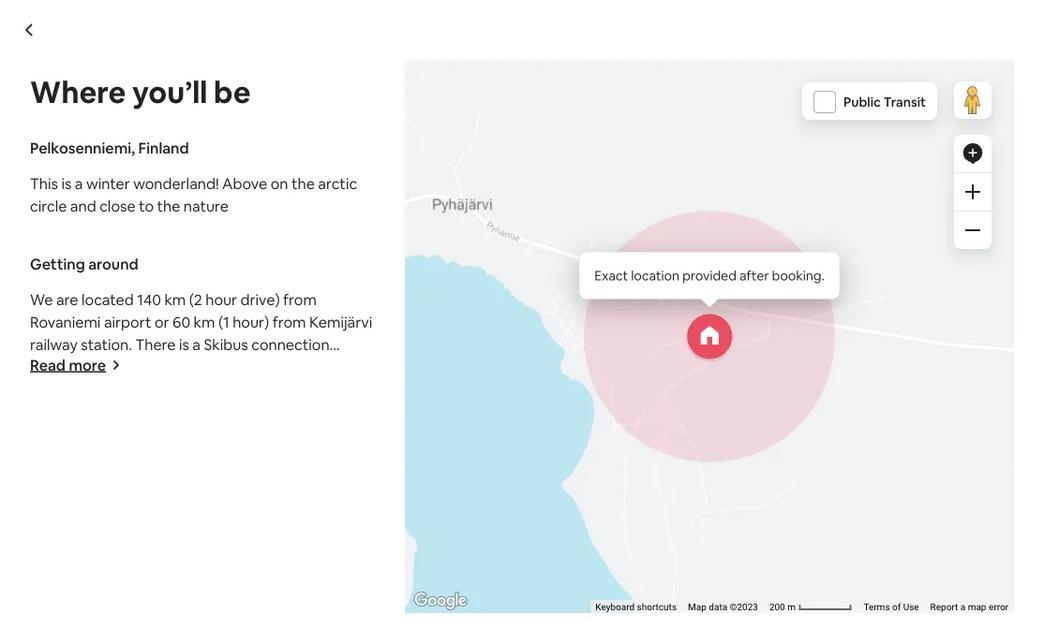 Task type: describe. For each thing, give the bounding box(es) containing it.
share button
[[871, 129, 944, 161]]

reviews
[[113, 136, 160, 153]]

1 horizontal spatial the
[[157, 196, 180, 216]]

1 horizontal spatial can
[[139, 470, 164, 489]]

keyboard shortcuts
[[596, 602, 677, 614]]

it
[[230, 470, 240, 489]]

pyhä down ski
[[217, 380, 250, 399]]

and inside the this is a winter wonderland! above on the arctic circle and close to the nature
[[70, 196, 96, 216]]

4.81 · 149 reviews
[[54, 136, 160, 153]]

save button
[[948, 129, 1014, 161]]

zoom in image
[[965, 185, 980, 200]]

1 horizontal spatial we
[[113, 470, 136, 489]]

200
[[769, 602, 785, 614]]

keyboard
[[596, 602, 635, 614]]

website).
[[280, 403, 343, 422]]

pelkosenniemi, finland inside the 'where you'll be' dialog
[[30, 138, 189, 157]]

or
[[155, 313, 169, 332]]

1 snow igloo image from the left
[[37, 178, 522, 644]]

where you'll be
[[30, 72, 251, 112]]

finland inside button
[[371, 136, 415, 153]]

1 horizontal spatial drive)
[[283, 425, 323, 444]]

keyboard shortcuts button
[[596, 601, 677, 615]]

google image
[[410, 590, 471, 614]]

· inside · 󰀃
[[167, 136, 171, 156]]

map
[[968, 602, 987, 614]]

please
[[325, 448, 370, 467]]

©2023
[[730, 602, 758, 614]]

shortcuts
[[637, 602, 677, 614]]

149 reviews button
[[89, 135, 160, 154]]

10
[[188, 425, 203, 444]]

200 m
[[769, 602, 798, 614]]

need
[[183, 448, 218, 467]]

1 horizontal spatial and
[[169, 358, 195, 377]]

hour
[[206, 290, 237, 309]]

terms
[[864, 602, 890, 614]]

close
[[99, 196, 135, 216]]

station
[[147, 380, 195, 399]]

transportation
[[221, 448, 321, 467]]

this
[[30, 174, 58, 193]]

of
[[892, 602, 901, 614]]

0 horizontal spatial railway
[[30, 335, 78, 354]]

0 horizontal spatial ski
[[67, 448, 86, 467]]

drag pegman onto the map to open street view image
[[954, 82, 992, 119]]

terms of use
[[864, 602, 919, 614]]

save
[[978, 137, 1007, 154]]

winter
[[86, 174, 130, 193]]

profile element
[[685, 0, 1007, 75]]

pelkosenniemi, finland button
[[276, 133, 415, 156]]

welcome image
[[772, 428, 1007, 644]]

1 horizontal spatial kemijärvi
[[309, 313, 372, 332]]

transit
[[884, 94, 926, 111]]

be
[[214, 72, 251, 112]]

terms of use link
[[864, 602, 919, 614]]

0 horizontal spatial kemijärvi
[[30, 380, 93, 399]]

where
[[30, 72, 126, 112]]

resort
[[256, 358, 298, 377]]

(10
[[231, 425, 251, 444]]

around
[[88, 254, 138, 274]]

pyhä down the "skibus"
[[198, 358, 231, 377]]

more
[[69, 356, 106, 375]]

1 vertical spatial rovaniemi
[[95, 358, 166, 377]]

map data ©2023
[[688, 602, 758, 614]]

add a place to the map image
[[962, 142, 984, 165]]

arctic
[[318, 174, 357, 193]]

you
[[154, 448, 179, 467]]

igloo
[[105, 96, 162, 127]]

data
[[709, 602, 727, 614]]

0 vertical spatial the
[[291, 174, 315, 193]]

1 vertical spatial km
[[194, 313, 215, 332]]

2 horizontal spatial and
[[301, 358, 327, 377]]

between
[[30, 358, 92, 377]]

where you'll be dialog
[[0, 0, 1044, 644]]

are
[[56, 290, 78, 309]]

public
[[844, 94, 881, 111]]

getting
[[30, 254, 85, 274]]

a inside the this is a winter wonderland! above on the arctic circle and close to the nature
[[75, 174, 83, 193]]

· 󰀃
[[167, 135, 186, 156]]

use
[[903, 602, 919, 614]]

read more button
[[30, 356, 121, 375]]

󰀃
[[178, 135, 186, 153]]

there
[[135, 335, 176, 354]]

lucky
[[30, 425, 70, 444]]

ski
[[235, 358, 253, 377]]

m
[[788, 602, 796, 614]]



Task type: vqa. For each thing, say whether or not it's contained in the screenshot.
"between"
yes



Task type: locate. For each thing, give the bounding box(es) containing it.
resort.
[[89, 448, 138, 467]]

0 horizontal spatial a
[[75, 174, 83, 193]]

a inside we are located 140 km (2 hour drive) from rovaniemi airport or 60 km (1 hour) from kemijärvi railway station. there is a skibus connection between rovaniemi and pyhä ski resort and kemijärvi railway station to pyhä ski resort (you can check the timetables from pyhä website). lucky ranch is located 10 km (10 min drive) from pyhä ski resort. if you need transportation please let us know. we can organize it with additional fee.
[[192, 335, 201, 354]]

read more
[[30, 356, 106, 375]]

we down resort.
[[113, 470, 136, 489]]

2 vertical spatial the
[[103, 403, 126, 422]]

snow igloo image
[[37, 178, 522, 644], [530, 178, 764, 420]]

report a map error
[[930, 602, 1009, 614]]

0 vertical spatial a
[[75, 174, 83, 193]]

a left the "skibus"
[[192, 335, 201, 354]]

to
[[139, 196, 154, 216], [198, 380, 213, 399]]

additional
[[276, 470, 345, 489]]

error
[[989, 602, 1009, 614]]

timetables
[[130, 403, 203, 422]]

rovaniemi down the are
[[30, 313, 101, 332]]

us
[[51, 470, 67, 489]]

pelkosenniemi, finland up winter
[[30, 138, 189, 157]]

share
[[901, 137, 936, 154]]

0 vertical spatial railway
[[30, 335, 78, 354]]

0 horizontal spatial can
[[30, 403, 55, 422]]

located
[[81, 290, 134, 309], [132, 425, 185, 444]]

rovaniemi down 'station.'
[[95, 358, 166, 377]]

4.81
[[54, 136, 79, 153]]

kemijärvi
[[309, 313, 372, 332], [30, 380, 93, 399]]

pelkosenniemi, finland
[[276, 136, 415, 153], [30, 138, 189, 157]]

ski up know.
[[67, 448, 86, 467]]

1 horizontal spatial pelkosenniemi, finland
[[276, 136, 415, 153]]

wonderland!
[[133, 174, 219, 193]]

0 vertical spatial drive)
[[241, 290, 280, 309]]

(2
[[189, 290, 202, 309]]

if
[[142, 448, 151, 467]]

2 vertical spatial a
[[961, 602, 966, 614]]

0 horizontal spatial and
[[70, 196, 96, 216]]

(you
[[325, 380, 354, 399]]

read
[[30, 356, 66, 375]]

with
[[243, 470, 273, 489]]

km
[[164, 290, 186, 309], [194, 313, 215, 332], [207, 425, 228, 444]]

· left 󰀃
[[167, 136, 171, 156]]

is right this
[[61, 174, 72, 193]]

1 vertical spatial we
[[113, 470, 136, 489]]

Start your search search field
[[381, 15, 663, 60]]

report
[[930, 602, 958, 614]]

lucky ranch is good place to spot lights image
[[772, 178, 1007, 420]]

149
[[89, 136, 110, 153]]

station.
[[81, 335, 132, 354]]

1 horizontal spatial ski
[[253, 380, 273, 399]]

0 vertical spatial we
[[30, 290, 53, 309]]

railway down more
[[96, 380, 144, 399]]

60
[[173, 313, 190, 332]]

the
[[291, 174, 315, 193], [157, 196, 180, 216], [103, 403, 126, 422]]

1 horizontal spatial finland
[[371, 136, 415, 153]]

drive) up hour)
[[241, 290, 280, 309]]

the inside we are located 140 km (2 hour drive) from rovaniemi airport or 60 km (1 hour) from kemijärvi railway station. there is a skibus connection between rovaniemi and pyhä ski resort and kemijärvi railway station to pyhä ski resort (you can check the timetables from pyhä website). lucky ranch is located 10 km (10 min drive) from pyhä ski resort. if you need transportation please let us know. we can organize it with additional fee.
[[103, 403, 126, 422]]

0 vertical spatial can
[[30, 403, 55, 422]]

0 horizontal spatial snow igloo image
[[37, 178, 522, 644]]

let
[[30, 470, 48, 489]]

above
[[222, 174, 267, 193]]

on
[[271, 174, 288, 193]]

the down the wonderland!
[[157, 196, 180, 216]]

circle
[[30, 196, 67, 216]]

we are located 140 km (2 hour drive) from rovaniemi airport or 60 km (1 hour) from kemijärvi railway station. there is a skibus connection between rovaniemi and pyhä ski resort and kemijärvi railway station to pyhä ski resort (you can check the timetables from pyhä website). lucky ranch is located 10 km (10 min drive) from pyhä ski resort. if you need transportation please let us know. we can organize it with additional fee.
[[30, 290, 374, 489]]

0 vertical spatial located
[[81, 290, 134, 309]]

1 vertical spatial ski
[[67, 448, 86, 467]]

pelkosenniemi,
[[276, 136, 368, 153], [30, 138, 135, 157]]

0 vertical spatial ski
[[253, 380, 273, 399]]

1 vertical spatial a
[[192, 335, 201, 354]]

km right 10
[[207, 425, 228, 444]]

drive)
[[241, 290, 280, 309], [283, 425, 323, 444]]

is down 60 in the left of the page
[[179, 335, 189, 354]]

1 horizontal spatial pelkosenniemi,
[[276, 136, 368, 153]]

railway
[[30, 335, 78, 354], [96, 380, 144, 399]]

1 horizontal spatial ·
[[167, 136, 171, 156]]

to right close
[[139, 196, 154, 216]]

can down if in the bottom left of the page
[[139, 470, 164, 489]]

and down winter
[[70, 196, 96, 216]]

pyhä down lucky
[[30, 448, 63, 467]]

a left map
[[961, 602, 966, 614]]

1 · from the left
[[82, 136, 85, 153]]

ski
[[253, 380, 273, 399], [67, 448, 86, 467]]

0 horizontal spatial we
[[30, 290, 53, 309]]

and up "resort"
[[301, 358, 327, 377]]

the up ranch on the bottom of page
[[103, 403, 126, 422]]

0 horizontal spatial pelkosenniemi, finland
[[30, 138, 189, 157]]

kemijärvi down between
[[30, 380, 93, 399]]

0 horizontal spatial is
[[61, 174, 72, 193]]

map
[[688, 602, 707, 614]]

rovaniemi
[[30, 313, 101, 332], [95, 358, 166, 377]]

fee.
[[348, 470, 374, 489]]

kemijärvi up connection
[[309, 313, 372, 332]]

google map
showing 0 points of interest. region
[[292, 33, 1044, 644]]

0 horizontal spatial pelkosenniemi,
[[30, 138, 135, 157]]

1 vertical spatial to
[[198, 380, 213, 399]]

pelkosenniemi, inside button
[[276, 136, 368, 153]]

is up resort.
[[119, 425, 129, 444]]

report a map error link
[[930, 602, 1009, 614]]

this is a winter wonderland! above on the arctic circle and close to the nature
[[30, 174, 357, 216]]

pelkosenniemi, up arctic
[[276, 136, 368, 153]]

and
[[70, 196, 96, 216], [169, 358, 195, 377], [301, 358, 327, 377]]

and up station
[[169, 358, 195, 377]]

can up lucky
[[30, 403, 55, 422]]

0 vertical spatial rovaniemi
[[30, 313, 101, 332]]

snow
[[37, 96, 100, 127]]

drive) down the website).
[[283, 425, 323, 444]]

pelkosenniemi, finland up arctic
[[276, 136, 415, 153]]

0 vertical spatial kemijärvi
[[309, 313, 372, 332]]

connection
[[251, 335, 330, 354]]

nature
[[184, 196, 229, 216]]

1 vertical spatial drive)
[[283, 425, 323, 444]]

·
[[82, 136, 85, 153], [167, 136, 171, 156]]

finland
[[371, 136, 415, 153], [138, 138, 189, 157]]

railway up read
[[30, 335, 78, 354]]

1 horizontal spatial to
[[198, 380, 213, 399]]

1 vertical spatial the
[[157, 196, 180, 216]]

0 horizontal spatial drive)
[[241, 290, 280, 309]]

1 horizontal spatial snow igloo image
[[530, 178, 764, 420]]

0 vertical spatial km
[[164, 290, 186, 309]]

min
[[255, 425, 280, 444]]

1 vertical spatial located
[[132, 425, 185, 444]]

2 horizontal spatial is
[[179, 335, 189, 354]]

a left winter
[[75, 174, 83, 193]]

you'll
[[132, 72, 207, 112]]

1 vertical spatial is
[[179, 335, 189, 354]]

1 vertical spatial kemijärvi
[[30, 380, 93, 399]]

warm sleeping bags image
[[530, 428, 764, 644]]

pelkosenniemi, inside the 'where you'll be' dialog
[[30, 138, 135, 157]]

km left (1
[[194, 313, 215, 332]]

0 horizontal spatial ·
[[82, 136, 85, 153]]

0 vertical spatial is
[[61, 174, 72, 193]]

· left 149
[[82, 136, 85, 153]]

located down timetables
[[132, 425, 185, 444]]

we
[[30, 290, 53, 309], [113, 470, 136, 489]]

organize
[[168, 470, 227, 489]]

is inside the this is a winter wonderland! above on the arctic circle and close to the nature
[[61, 174, 72, 193]]

hour)
[[233, 313, 269, 332]]

resort
[[276, 380, 321, 399]]

pyhä up min
[[243, 403, 277, 422]]

1 horizontal spatial is
[[119, 425, 129, 444]]

140
[[137, 290, 161, 309]]

is
[[61, 174, 72, 193], [179, 335, 189, 354], [119, 425, 129, 444]]

to right station
[[198, 380, 213, 399]]

0 horizontal spatial finland
[[138, 138, 189, 157]]

ski down the resort
[[253, 380, 273, 399]]

2 vertical spatial is
[[119, 425, 129, 444]]

1 horizontal spatial a
[[192, 335, 201, 354]]

0 horizontal spatial to
[[139, 196, 154, 216]]

2 horizontal spatial a
[[961, 602, 966, 614]]

1 vertical spatial railway
[[96, 380, 144, 399]]

a
[[75, 174, 83, 193], [192, 335, 201, 354], [961, 602, 966, 614]]

km left (2
[[164, 290, 186, 309]]

check
[[58, 403, 100, 422]]

200 m button
[[764, 601, 858, 615]]

1 vertical spatial can
[[139, 470, 164, 489]]

located up airport
[[81, 290, 134, 309]]

0 horizontal spatial the
[[103, 403, 126, 422]]

2 horizontal spatial the
[[291, 174, 315, 193]]

your stay location, map pin image
[[687, 314, 732, 359]]

skibus
[[204, 335, 248, 354]]

2 vertical spatial km
[[207, 425, 228, 444]]

0 vertical spatial to
[[139, 196, 154, 216]]

2 · from the left
[[167, 136, 171, 156]]

the right on
[[291, 174, 315, 193]]

pelkosenniemi, down snow on the left
[[30, 138, 135, 157]]

zoom out image
[[965, 223, 980, 238]]

ranch
[[73, 425, 116, 444]]

we left the are
[[30, 290, 53, 309]]

1 horizontal spatial railway
[[96, 380, 144, 399]]

to inside the this is a winter wonderland! above on the arctic circle and close to the nature
[[139, 196, 154, 216]]

to inside we are located 140 km (2 hour drive) from rovaniemi airport or 60 km (1 hour) from kemijärvi railway station. there is a skibus connection between rovaniemi and pyhä ski resort and kemijärvi railway station to pyhä ski resort (you can check the timetables from pyhä website). lucky ranch is located 10 km (10 min drive) from pyhä ski resort. if you need transportation please let us know. we can organize it with additional fee.
[[198, 380, 213, 399]]

2 snow igloo image from the left
[[530, 178, 764, 420]]

finland inside the 'where you'll be' dialog
[[138, 138, 189, 157]]

snow igloo
[[37, 96, 162, 127]]

public transit
[[844, 94, 926, 111]]

airport
[[104, 313, 151, 332]]

know.
[[70, 470, 110, 489]]

getting around
[[30, 254, 138, 274]]



